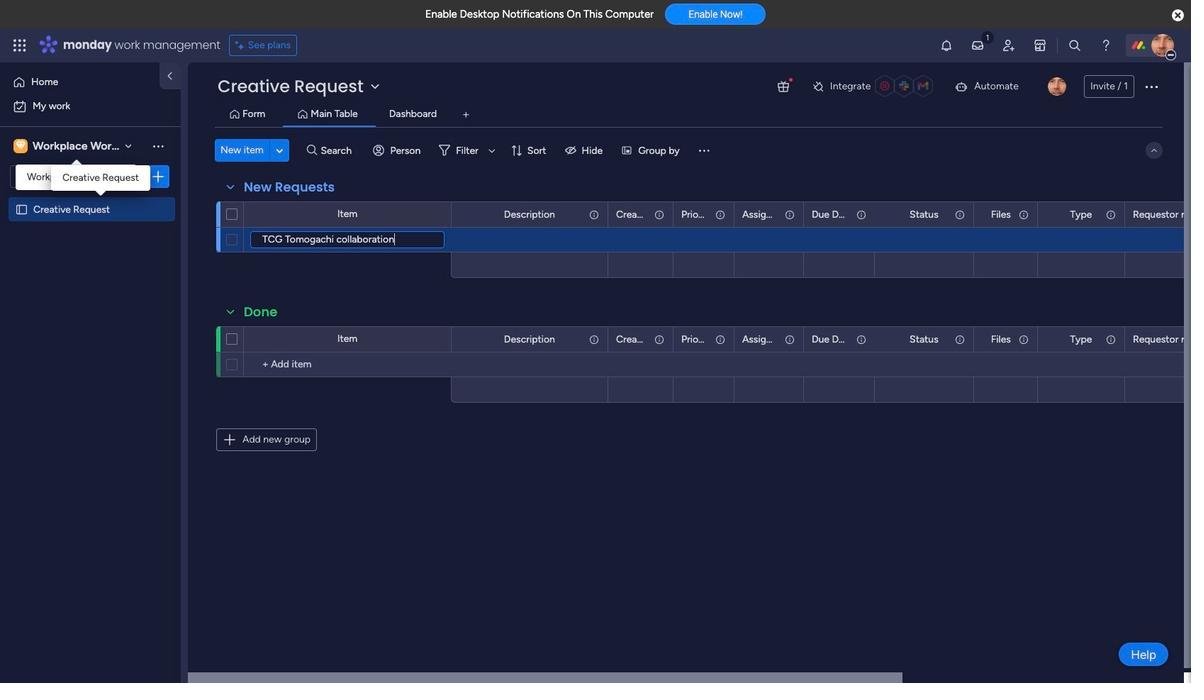 Task type: describe. For each thing, give the bounding box(es) containing it.
workspace image
[[13, 138, 28, 154]]

see plans image
[[235, 38, 248, 53]]

1 vertical spatial option
[[9, 95, 172, 118]]

options image
[[151, 170, 165, 184]]

invite members image
[[1003, 38, 1017, 53]]

monday marketplace image
[[1034, 38, 1048, 53]]

dapulse close image
[[1173, 9, 1185, 23]]

select product image
[[13, 38, 27, 53]]

0 vertical spatial option
[[9, 71, 151, 94]]

public board image
[[15, 202, 28, 216]]

workspace options image
[[151, 139, 165, 153]]

Search in workspace field
[[30, 169, 118, 185]]

add view image
[[463, 110, 469, 120]]

search everything image
[[1069, 38, 1083, 53]]

options image
[[1144, 78, 1161, 95]]

2 vertical spatial option
[[0, 196, 181, 199]]



Task type: locate. For each thing, give the bounding box(es) containing it.
tab list
[[215, 104, 1164, 127]]

column information image
[[589, 209, 600, 220], [654, 209, 665, 220], [715, 209, 726, 220], [856, 209, 868, 220], [1106, 209, 1117, 220], [589, 334, 600, 345], [785, 334, 796, 345], [955, 334, 966, 345], [1106, 334, 1117, 345]]

Search field
[[317, 140, 360, 160]]

james peterson image
[[1049, 77, 1067, 96]]

update feed image
[[971, 38, 985, 53]]

1 image
[[982, 29, 995, 45]]

1 vertical spatial + add item text field
[[251, 356, 445, 373]]

workspace image
[[16, 138, 25, 154]]

arrow down image
[[484, 142, 501, 159]]

angle down image
[[276, 145, 283, 156]]

v2 search image
[[307, 142, 317, 158]]

column information image
[[785, 209, 796, 220], [955, 209, 966, 220], [1019, 209, 1030, 220], [654, 334, 665, 345], [715, 334, 726, 345], [856, 334, 868, 345], [1019, 334, 1030, 345]]

menu image
[[697, 143, 711, 158]]

tab
[[455, 104, 478, 126]]

list box
[[0, 194, 181, 413]]

help image
[[1100, 38, 1114, 53]]

james peterson image
[[1152, 34, 1175, 57]]

notifications image
[[940, 38, 954, 53]]

+ Add item text field
[[250, 231, 445, 248], [251, 356, 445, 373]]

workspace selection element
[[13, 138, 148, 155]]

None field
[[241, 178, 339, 197], [501, 207, 559, 222], [613, 207, 651, 222], [678, 207, 712, 222], [739, 207, 781, 222], [809, 207, 853, 222], [907, 207, 943, 222], [988, 207, 1015, 222], [1067, 207, 1096, 222], [1130, 207, 1192, 222], [241, 303, 281, 321], [501, 332, 559, 347], [613, 332, 651, 347], [678, 332, 712, 347], [739, 332, 781, 347], [809, 332, 853, 347], [907, 332, 943, 347], [988, 332, 1015, 347], [1067, 332, 1096, 347], [1130, 332, 1192, 347], [241, 178, 339, 197], [501, 207, 559, 222], [613, 207, 651, 222], [678, 207, 712, 222], [739, 207, 781, 222], [809, 207, 853, 222], [907, 207, 943, 222], [988, 207, 1015, 222], [1067, 207, 1096, 222], [1130, 207, 1192, 222], [241, 303, 281, 321], [501, 332, 559, 347], [613, 332, 651, 347], [678, 332, 712, 347], [739, 332, 781, 347], [809, 332, 853, 347], [907, 332, 943, 347], [988, 332, 1015, 347], [1067, 332, 1096, 347], [1130, 332, 1192, 347]]

collapse image
[[1149, 145, 1161, 156]]

0 vertical spatial + add item text field
[[250, 231, 445, 248]]

option
[[9, 71, 151, 94], [9, 95, 172, 118], [0, 196, 181, 199]]



Task type: vqa. For each thing, say whether or not it's contained in the screenshot.
third Public board icon from the left
no



